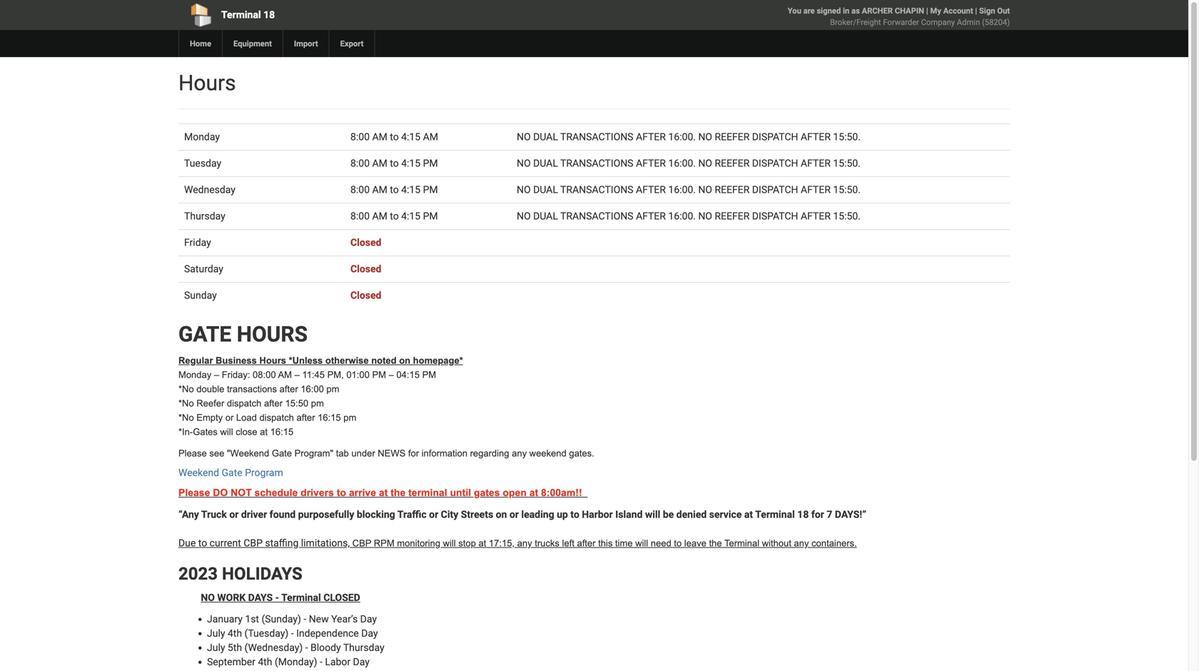 Task type: describe. For each thing, give the bounding box(es) containing it.
transactions for monday
[[561, 131, 634, 143]]

import link
[[283, 30, 329, 57]]

terminal up equipment link
[[221, 9, 261, 21]]

harbor
[[582, 509, 613, 520]]

1 horizontal spatial 4th
[[258, 656, 272, 668]]

"weekend
[[227, 448, 269, 459]]

be
[[663, 509, 674, 520]]

september
[[207, 656, 256, 668]]

until
[[450, 487, 471, 498]]

1 vertical spatial dispatch
[[260, 412, 294, 423]]

january 1st (sunday) - new year's day july 4th (tuesday) - independence day july 5th (wednesday) - bloody thursday september 4th (monday) - labor day
[[207, 613, 385, 668]]

0 vertical spatial monday
[[184, 131, 220, 143]]

pm,
[[327, 370, 344, 380]]

admin
[[957, 17, 980, 27]]

gates
[[474, 487, 500, 498]]

dual for monday
[[533, 131, 558, 143]]

double
[[197, 384, 224, 395]]

january
[[207, 613, 243, 625]]

terminal up without
[[756, 509, 795, 520]]

1 horizontal spatial on
[[496, 509, 507, 520]]

need
[[651, 538, 672, 549]]

leading
[[522, 509, 555, 520]]

dispatch for thursday
[[752, 210, 799, 222]]

0 horizontal spatial 4th
[[228, 628, 242, 639]]

tab
[[336, 448, 349, 459]]

or left city
[[429, 509, 439, 520]]

on inside regular business hours *unless otherwise noted on homepage* monday – friday: 08:00 am – 11:45 pm, 01:00 pm – 04:15 pm *no double transactions after 16:00 pm *no reefer dispatch after 15:50 pm *no empty or load dispatch after 16:15 pm *in-gates will close at 16:15
[[399, 355, 411, 366]]

export
[[340, 39, 364, 48]]

you
[[788, 6, 802, 15]]

due
[[179, 537, 196, 549]]

15:50. for monday
[[834, 131, 861, 143]]

my account link
[[931, 6, 974, 15]]

at inside regular business hours *unless otherwise noted on homepage* monday – friday: 08:00 am – 11:45 pm, 01:00 pm – 04:15 pm *no double transactions after 16:00 pm *no reefer dispatch after 15:50 pm *no empty or load dispatch after 16:15 pm *in-gates will close at 16:15
[[260, 427, 268, 437]]

16:00. for wednesday
[[669, 184, 696, 196]]

news
[[378, 448, 406, 459]]

noted
[[371, 355, 397, 366]]

- down (sunday) on the bottom left of the page
[[291, 628, 294, 639]]

"any
[[179, 509, 199, 520]]

or right truck
[[229, 509, 239, 520]]

7
[[827, 509, 833, 520]]

this
[[598, 538, 613, 549]]

1 | from the left
[[927, 6, 929, 15]]

04:15
[[397, 370, 420, 380]]

closed for saturday
[[351, 263, 382, 275]]

8:00 am to 4:15 am
[[351, 131, 438, 143]]

gates.
[[569, 448, 595, 459]]

dual for wednesday
[[533, 184, 558, 196]]

4:15 for wednesday
[[401, 184, 421, 196]]

- left new
[[304, 613, 307, 625]]

8:00 am to 4:15 pm for wednesday
[[351, 184, 438, 196]]

am for thursday
[[372, 210, 388, 222]]

business
[[216, 355, 257, 366]]

1 horizontal spatial 18
[[798, 509, 809, 520]]

0 horizontal spatial hours
[[179, 70, 236, 96]]

load
[[236, 412, 257, 423]]

you are signed in as archer chapin | my account | sign out broker/freight forwarder company admin (58204)
[[788, 6, 1010, 27]]

the inside due to current cbp staffing limitations, cbp rpm monitoring will stop at 17:15, any trucks left after this time will need to leave the terminal without any containers.
[[709, 538, 722, 549]]

export link
[[329, 30, 374, 57]]

island
[[616, 509, 643, 520]]

no dual transactions after 16:00.  no reefer dispatch after 15:50. for thursday
[[517, 210, 861, 222]]

at right arrive
[[379, 487, 388, 498]]

found
[[270, 509, 296, 520]]

dispatch for tuesday
[[752, 157, 799, 169]]

2023
[[179, 564, 218, 584]]

8:00 am to 4:15 pm for thursday
[[351, 210, 438, 222]]

16:00. for tuesday
[[669, 157, 696, 169]]

0 vertical spatial thursday
[[184, 210, 225, 222]]

4:15 for monday
[[401, 131, 421, 143]]

thursday inside january 1st (sunday) - new year's day july 4th (tuesday) - independence day july 5th (wednesday) - bloody thursday september 4th (monday) - labor day
[[343, 642, 385, 654]]

transactions for wednesday
[[561, 184, 634, 196]]

0 vertical spatial 16:15
[[318, 412, 341, 423]]

no dual transactions after 16:00.  no reefer dispatch after 15:50. for wednesday
[[517, 184, 861, 196]]

1 vertical spatial for
[[812, 509, 825, 520]]

(sunday)
[[262, 613, 301, 625]]

trucks
[[535, 538, 560, 549]]

weekend gate program
[[179, 467, 283, 479]]

cbp inside due to current cbp staffing limitations, cbp rpm monitoring will stop at 17:15, any trucks left after this time will need to leave the terminal without any containers.
[[353, 538, 371, 549]]

*unless
[[289, 355, 323, 366]]

signed
[[817, 6, 841, 15]]

3 *no from the top
[[179, 412, 194, 423]]

no work days - terminal closed
[[201, 592, 360, 604]]

weekend gate program link
[[179, 467, 283, 479]]

reefer for monday
[[715, 131, 750, 143]]

equipment
[[234, 39, 272, 48]]

please for please see "weekend gate program" tab under news for information regarding any weekend gates.
[[179, 448, 207, 459]]

new
[[309, 613, 329, 625]]

city
[[441, 509, 459, 520]]

in
[[843, 6, 850, 15]]

am for monday
[[372, 131, 388, 143]]

2 *no from the top
[[179, 398, 194, 409]]

leave
[[685, 538, 707, 549]]

2023 holidays
[[179, 564, 303, 584]]

- up (monday)
[[305, 642, 308, 654]]

15:50
[[285, 398, 309, 409]]

close
[[236, 427, 257, 437]]

5th
[[228, 642, 242, 654]]

are
[[804, 6, 815, 15]]

company
[[922, 17, 955, 27]]

weekend
[[179, 467, 219, 479]]

independence
[[296, 628, 359, 639]]

gate hours
[[179, 322, 308, 347]]

equipment link
[[222, 30, 283, 57]]

01:00
[[347, 370, 370, 380]]

terminal 18
[[221, 9, 275, 21]]

will right time
[[636, 538, 648, 549]]

sunday
[[184, 290, 217, 301]]

please for please do not schedule drivers to arrive at the terminal until gates open at 8:00am!!
[[179, 487, 210, 498]]

will inside regular business hours *unless otherwise noted on homepage* monday – friday: 08:00 am – 11:45 pm, 01:00 pm – 04:15 pm *no double transactions after 16:00 pm *no reefer dispatch after 15:50 pm *no empty or load dispatch after 16:15 pm *in-gates will close at 16:15
[[220, 427, 233, 437]]

please see "weekend gate program" tab under news for information regarding any weekend gates.
[[179, 448, 595, 459]]

15:50. for wednesday
[[834, 184, 861, 196]]

monitoring
[[397, 538, 441, 549]]

terminal inside due to current cbp staffing limitations, cbp rpm monitoring will stop at 17:15, any trucks left after this time will need to leave the terminal without any containers.
[[725, 538, 760, 549]]

0 horizontal spatial 16:15
[[270, 427, 294, 437]]

0 vertical spatial dispatch
[[227, 398, 262, 409]]

will left the be
[[645, 509, 661, 520]]

8:00 for tuesday
[[351, 157, 370, 169]]

after up 15:50
[[280, 384, 298, 395]]

closed for sunday
[[351, 290, 382, 301]]

(58204)
[[982, 17, 1010, 27]]

terminal 18 link
[[179, 0, 513, 30]]

friday:
[[222, 370, 250, 380]]

under
[[352, 448, 375, 459]]

saturday
[[184, 263, 223, 275]]

16:00. for monday
[[669, 131, 696, 143]]

up
[[557, 509, 568, 520]]

dual for thursday
[[533, 210, 558, 222]]

no dual transactions after 16:00.  no reefer dispatch after 15:50. for tuesday
[[517, 157, 861, 169]]

forwarder
[[883, 17, 920, 27]]

days
[[248, 592, 273, 604]]

closed for friday
[[351, 237, 382, 248]]

my
[[931, 6, 942, 15]]

information
[[422, 448, 468, 459]]



Task type: vqa. For each thing, say whether or not it's contained in the screenshot.
loaded to the middle
no



Task type: locate. For each thing, give the bounding box(es) containing it.
after right left on the bottom left of the page
[[577, 538, 596, 549]]

on right 'streets'
[[496, 509, 507, 520]]

2 vertical spatial pm
[[344, 412, 357, 423]]

thursday
[[184, 210, 225, 222], [343, 642, 385, 654]]

4 8:00 from the top
[[351, 210, 370, 222]]

– left 11:45
[[295, 370, 300, 380]]

or left load
[[225, 412, 234, 423]]

please up weekend
[[179, 448, 207, 459]]

import
[[294, 39, 318, 48]]

16:00. for thursday
[[669, 210, 696, 222]]

1 4:15 from the top
[[401, 131, 421, 143]]

3 reefer from the top
[[715, 184, 750, 196]]

drivers
[[301, 487, 334, 498]]

dispatch
[[227, 398, 262, 409], [260, 412, 294, 423]]

1 vertical spatial july
[[207, 642, 225, 654]]

0 vertical spatial day
[[360, 613, 377, 625]]

1 vertical spatial the
[[709, 538, 722, 549]]

weekend
[[530, 448, 567, 459]]

for right the news
[[408, 448, 419, 459]]

– down noted
[[389, 370, 394, 380]]

0 vertical spatial the
[[391, 487, 406, 498]]

4th up the 5th on the bottom left of page
[[228, 628, 242, 639]]

3 transactions from the top
[[561, 184, 634, 196]]

2 horizontal spatial pm
[[344, 412, 357, 423]]

dispatch
[[752, 131, 799, 143], [752, 157, 799, 169], [752, 184, 799, 196], [752, 210, 799, 222]]

after down 15:50
[[297, 412, 315, 423]]

0 vertical spatial please
[[179, 448, 207, 459]]

2 | from the left
[[976, 6, 978, 15]]

1 8:00 from the top
[[351, 131, 370, 143]]

2 dispatch from the top
[[752, 157, 799, 169]]

0 horizontal spatial gate
[[222, 467, 243, 479]]

1 dispatch from the top
[[752, 131, 799, 143]]

4:15 for thursday
[[401, 210, 421, 222]]

1 vertical spatial 4th
[[258, 656, 272, 668]]

empty
[[197, 412, 223, 423]]

dispatch down 15:50
[[260, 412, 294, 423]]

the
[[391, 487, 406, 498], [709, 538, 722, 549]]

on up 04:15
[[399, 355, 411, 366]]

the right 'leave'
[[709, 538, 722, 549]]

july left the 5th on the bottom left of page
[[207, 642, 225, 654]]

15:50. for tuesday
[[834, 157, 861, 169]]

please down weekend
[[179, 487, 210, 498]]

bloody
[[311, 642, 341, 654]]

1 horizontal spatial gate
[[272, 448, 292, 459]]

arrive
[[349, 487, 376, 498]]

8:00 am to 4:15 pm for tuesday
[[351, 157, 438, 169]]

4 transactions from the top
[[561, 210, 634, 222]]

2 july from the top
[[207, 642, 225, 654]]

work
[[217, 592, 246, 604]]

will left close
[[220, 427, 233, 437]]

2 8:00 from the top
[[351, 157, 370, 169]]

2 horizontal spatial –
[[389, 370, 394, 380]]

gates
[[193, 427, 218, 437]]

0 vertical spatial *no
[[179, 384, 194, 395]]

day right the labor
[[353, 656, 370, 668]]

denied
[[677, 509, 707, 520]]

home
[[190, 39, 211, 48]]

0 horizontal spatial on
[[399, 355, 411, 366]]

at
[[260, 427, 268, 437], [379, 487, 388, 498], [530, 487, 539, 498], [745, 509, 753, 520], [479, 538, 486, 549]]

2 please from the top
[[179, 487, 210, 498]]

current
[[210, 537, 241, 549]]

monday
[[184, 131, 220, 143], [179, 370, 212, 380]]

dispatch up load
[[227, 398, 262, 409]]

gate
[[179, 322, 232, 347]]

0 horizontal spatial pm
[[311, 398, 324, 409]]

1 15:50. from the top
[[834, 131, 861, 143]]

0 horizontal spatial –
[[214, 370, 219, 380]]

1 horizontal spatial pm
[[327, 384, 340, 395]]

(tuesday)
[[245, 628, 289, 639]]

4 no dual transactions after 16:00.  no reefer dispatch after 15:50. from the top
[[517, 210, 861, 222]]

the up traffic
[[391, 487, 406, 498]]

18
[[264, 9, 275, 21], [798, 509, 809, 520]]

0 horizontal spatial |
[[927, 6, 929, 15]]

1 vertical spatial please
[[179, 487, 210, 498]]

0 vertical spatial 18
[[264, 9, 275, 21]]

2 closed from the top
[[351, 263, 382, 275]]

regarding
[[470, 448, 509, 459]]

11:45
[[302, 370, 325, 380]]

3 no dual transactions after 16:00.  no reefer dispatch after 15:50. from the top
[[517, 184, 861, 196]]

| left my
[[927, 6, 929, 15]]

1 july from the top
[[207, 628, 225, 639]]

reefer for thursday
[[715, 210, 750, 222]]

8:00am!!
[[541, 487, 582, 498]]

stop
[[459, 538, 476, 549]]

1 horizontal spatial 16:15
[[318, 412, 341, 423]]

pm down 16:00
[[311, 398, 324, 409]]

2 no dual transactions after 16:00.  no reefer dispatch after 15:50. from the top
[[517, 157, 861, 169]]

regular business hours *unless otherwise noted on homepage* monday – friday: 08:00 am – 11:45 pm, 01:00 pm – 04:15 pm *no double transactions after 16:00 pm *no reefer dispatch after 15:50 pm *no empty or load dispatch after 16:15 pm *in-gates will close at 16:15
[[179, 355, 463, 437]]

am
[[372, 131, 388, 143], [423, 131, 438, 143], [372, 157, 388, 169], [372, 184, 388, 196], [372, 210, 388, 222], [278, 370, 292, 380]]

0 vertical spatial pm
[[327, 384, 340, 395]]

1 horizontal spatial cbp
[[353, 538, 371, 549]]

1 transactions from the top
[[561, 131, 634, 143]]

without
[[762, 538, 792, 549]]

2 4:15 from the top
[[401, 157, 421, 169]]

0 vertical spatial july
[[207, 628, 225, 639]]

thursday down wednesday
[[184, 210, 225, 222]]

0 vertical spatial 8:00 am to 4:15 pm
[[351, 157, 438, 169]]

to
[[390, 131, 399, 143], [390, 157, 399, 169], [390, 184, 399, 196], [390, 210, 399, 222], [337, 487, 346, 498], [571, 509, 580, 520], [198, 537, 207, 549], [674, 538, 682, 549]]

1 please from the top
[[179, 448, 207, 459]]

1 vertical spatial closed
[[351, 263, 382, 275]]

4:15 for tuesday
[[401, 157, 421, 169]]

tuesday
[[184, 157, 221, 169]]

dispatch for wednesday
[[752, 184, 799, 196]]

1 horizontal spatial hours
[[260, 355, 286, 366]]

3 8:00 am to 4:15 pm from the top
[[351, 210, 438, 222]]

3 dispatch from the top
[[752, 184, 799, 196]]

8:00 for wednesday
[[351, 184, 370, 196]]

cbp left rpm
[[353, 538, 371, 549]]

*no left reefer
[[179, 398, 194, 409]]

0 vertical spatial closed
[[351, 237, 382, 248]]

broker/freight
[[830, 17, 881, 27]]

1 vertical spatial 18
[[798, 509, 809, 520]]

"any truck or driver found purposefully blocking traffic or city streets on or leading up to harbor island will be denied service at terminal 18 for 7 days!"
[[179, 509, 867, 520]]

1 horizontal spatial |
[[976, 6, 978, 15]]

1 closed from the top
[[351, 237, 382, 248]]

2 vertical spatial 8:00 am to 4:15 pm
[[351, 210, 438, 222]]

july down january in the bottom of the page
[[207, 628, 225, 639]]

4 dispatch from the top
[[752, 210, 799, 222]]

day right year's
[[360, 613, 377, 625]]

transactions for tuesday
[[561, 157, 634, 169]]

3 – from the left
[[389, 370, 394, 380]]

staffing
[[265, 537, 299, 549]]

3 closed from the top
[[351, 290, 382, 301]]

1 horizontal spatial the
[[709, 538, 722, 549]]

– up double
[[214, 370, 219, 380]]

containers.
[[812, 538, 857, 549]]

2 dual from the top
[[533, 157, 558, 169]]

sign
[[980, 6, 996, 15]]

dual for tuesday
[[533, 157, 558, 169]]

0 vertical spatial gate
[[272, 448, 292, 459]]

2 8:00 am to 4:15 pm from the top
[[351, 184, 438, 196]]

cbp
[[244, 537, 263, 549], [353, 538, 371, 549]]

labor
[[325, 656, 351, 668]]

monday up tuesday
[[184, 131, 220, 143]]

pm for thursday
[[423, 210, 438, 222]]

no dual transactions after 16:00.  no reefer dispatch after 15:50. for monday
[[517, 131, 861, 143]]

1 horizontal spatial –
[[295, 370, 300, 380]]

time
[[615, 538, 633, 549]]

8:00 for thursday
[[351, 210, 370, 222]]

4 16:00. from the top
[[669, 210, 696, 222]]

rpm
[[374, 538, 395, 549]]

reefer
[[197, 398, 224, 409]]

traffic
[[398, 509, 427, 520]]

or inside regular business hours *unless otherwise noted on homepage* monday – friday: 08:00 am – 11:45 pm, 01:00 pm – 04:15 pm *no double transactions after 16:00 pm *no reefer dispatch after 15:50 pm *no empty or load dispatch after 16:15 pm *in-gates will close at 16:15
[[225, 412, 234, 423]]

3 4:15 from the top
[[401, 184, 421, 196]]

0 vertical spatial 4th
[[228, 628, 242, 639]]

for left 7
[[812, 509, 825, 520]]

2 vertical spatial *no
[[179, 412, 194, 423]]

0 vertical spatial hours
[[179, 70, 236, 96]]

hours inside regular business hours *unless otherwise noted on homepage* monday – friday: 08:00 am – 11:45 pm, 01:00 pm – 04:15 pm *no double transactions after 16:00 pm *no reefer dispatch after 15:50 pm *no empty or load dispatch after 16:15 pm *in-gates will close at 16:15
[[260, 355, 286, 366]]

closed
[[324, 592, 360, 604]]

year's
[[331, 613, 358, 625]]

after inside due to current cbp staffing limitations, cbp rpm monitoring will stop at 17:15, any trucks left after this time will need to leave the terminal without any containers.
[[577, 538, 596, 549]]

reefer for wednesday
[[715, 184, 750, 196]]

terminal
[[409, 487, 447, 498]]

after
[[280, 384, 298, 395], [264, 398, 283, 409], [297, 412, 315, 423], [577, 538, 596, 549]]

(wednesday)
[[245, 642, 303, 654]]

18 inside terminal 18 link
[[264, 9, 275, 21]]

gate up not
[[222, 467, 243, 479]]

1 vertical spatial day
[[361, 628, 378, 639]]

friday
[[184, 237, 211, 248]]

- right days
[[275, 592, 279, 604]]

1 vertical spatial pm
[[311, 398, 324, 409]]

or
[[225, 412, 234, 423], [229, 509, 239, 520], [429, 509, 439, 520], [510, 509, 519, 520]]

8:00 for monday
[[351, 131, 370, 143]]

–
[[214, 370, 219, 380], [295, 370, 300, 380], [389, 370, 394, 380]]

pm down pm,
[[327, 384, 340, 395]]

monday down the regular at the left of the page
[[179, 370, 212, 380]]

am inside regular business hours *unless otherwise noted on homepage* monday – friday: 08:00 am – 11:45 pm, 01:00 pm – 04:15 pm *no double transactions after 16:00 pm *no reefer dispatch after 15:50 pm *no empty or load dispatch after 16:15 pm *in-gates will close at 16:15
[[278, 370, 292, 380]]

2 reefer from the top
[[715, 157, 750, 169]]

| left sign
[[976, 6, 978, 15]]

4th down "(wednesday)"
[[258, 656, 272, 668]]

truck
[[201, 509, 227, 520]]

july
[[207, 628, 225, 639], [207, 642, 225, 654]]

1 16:00. from the top
[[669, 131, 696, 143]]

dual
[[533, 131, 558, 143], [533, 157, 558, 169], [533, 184, 558, 196], [533, 210, 558, 222]]

any left weekend
[[512, 448, 527, 459]]

wednesday
[[184, 184, 236, 196]]

*in-
[[179, 427, 193, 437]]

1 vertical spatial thursday
[[343, 642, 385, 654]]

transactions for thursday
[[561, 210, 634, 222]]

2 transactions from the top
[[561, 157, 634, 169]]

after left 15:50
[[264, 398, 283, 409]]

1 8:00 am to 4:15 pm from the top
[[351, 157, 438, 169]]

1 vertical spatial on
[[496, 509, 507, 520]]

1 vertical spatial gate
[[222, 467, 243, 479]]

3 dual from the top
[[533, 184, 558, 196]]

1 vertical spatial monday
[[179, 370, 212, 380]]

*no up *in-
[[179, 412, 194, 423]]

16:15 down 16:00
[[318, 412, 341, 423]]

sign out link
[[980, 6, 1010, 15]]

at right 'stop'
[[479, 538, 486, 549]]

4 dual from the top
[[533, 210, 558, 222]]

0 vertical spatial on
[[399, 355, 411, 366]]

no dual transactions after 16:00.  no reefer dispatch after 15:50.
[[517, 131, 861, 143], [517, 157, 861, 169], [517, 184, 861, 196], [517, 210, 861, 222]]

monday inside regular business hours *unless otherwise noted on homepage* monday – friday: 08:00 am – 11:45 pm, 01:00 pm – 04:15 pm *no double transactions after 16:00 pm *no reefer dispatch after 15:50 pm *no empty or load dispatch after 16:15 pm *in-gates will close at 16:15
[[179, 370, 212, 380]]

1 *no from the top
[[179, 384, 194, 395]]

no
[[517, 131, 531, 143], [699, 131, 713, 143], [517, 157, 531, 169], [699, 157, 713, 169], [517, 184, 531, 196], [699, 184, 713, 196], [517, 210, 531, 222], [699, 210, 713, 222], [201, 592, 215, 604]]

account
[[944, 6, 974, 15]]

1 reefer from the top
[[715, 131, 750, 143]]

0 horizontal spatial for
[[408, 448, 419, 459]]

schedule
[[255, 487, 298, 498]]

pm
[[423, 157, 438, 169], [423, 184, 438, 196], [423, 210, 438, 222], [372, 370, 386, 380], [422, 370, 436, 380]]

0 horizontal spatial 18
[[264, 9, 275, 21]]

hours up 08:00
[[260, 355, 286, 366]]

at right service at the right
[[745, 509, 753, 520]]

2 – from the left
[[295, 370, 300, 380]]

15:50. for thursday
[[834, 210, 861, 222]]

- down bloody
[[320, 656, 323, 668]]

terminal down service at the right
[[725, 538, 760, 549]]

16:00.
[[669, 131, 696, 143], [669, 157, 696, 169], [669, 184, 696, 196], [669, 210, 696, 222]]

dispatch for monday
[[752, 131, 799, 143]]

1 vertical spatial 16:15
[[270, 427, 294, 437]]

0 horizontal spatial cbp
[[244, 537, 263, 549]]

0 horizontal spatial the
[[391, 487, 406, 498]]

see
[[209, 448, 224, 459]]

reefer for tuesday
[[715, 157, 750, 169]]

terminal up new
[[281, 592, 321, 604]]

holidays
[[222, 564, 303, 584]]

1 – from the left
[[214, 370, 219, 380]]

any right without
[[794, 538, 809, 549]]

driver
[[241, 509, 267, 520]]

4 15:50. from the top
[[834, 210, 861, 222]]

2 16:00. from the top
[[669, 157, 696, 169]]

or down open
[[510, 509, 519, 520]]

1 dual from the top
[[533, 131, 558, 143]]

service
[[710, 509, 742, 520]]

will left 'stop'
[[443, 538, 456, 549]]

pm up tab
[[344, 412, 357, 423]]

0 vertical spatial for
[[408, 448, 419, 459]]

16:15 down 15:50
[[270, 427, 294, 437]]

1 horizontal spatial for
[[812, 509, 825, 520]]

18 up equipment
[[264, 9, 275, 21]]

1 no dual transactions after 16:00.  no reefer dispatch after 15:50. from the top
[[517, 131, 861, 143]]

3 15:50. from the top
[[834, 184, 861, 196]]

2 vertical spatial day
[[353, 656, 370, 668]]

1 vertical spatial hours
[[260, 355, 286, 366]]

4 4:15 from the top
[[401, 210, 421, 222]]

to inside due to current cbp staffing limitations, cbp rpm monitoring will stop at 17:15, any trucks left after this time will need to leave the terminal without any containers.
[[674, 538, 682, 549]]

hours down home
[[179, 70, 236, 96]]

2 15:50. from the top
[[834, 157, 861, 169]]

0 horizontal spatial thursday
[[184, 210, 225, 222]]

closed
[[351, 237, 382, 248], [351, 263, 382, 275], [351, 290, 382, 301]]

1 horizontal spatial thursday
[[343, 642, 385, 654]]

18 left 7
[[798, 509, 809, 520]]

cbp right 'current'
[[244, 537, 263, 549]]

1 vertical spatial 8:00 am to 4:15 pm
[[351, 184, 438, 196]]

gate up program
[[272, 448, 292, 459]]

archer
[[862, 6, 893, 15]]

not
[[231, 487, 252, 498]]

3 8:00 from the top
[[351, 184, 370, 196]]

on
[[399, 355, 411, 366], [496, 509, 507, 520]]

am for wednesday
[[372, 184, 388, 196]]

08:00
[[253, 370, 276, 380]]

due to current cbp staffing limitations, cbp rpm monitoring will stop at 17:15, any trucks left after this time will need to leave the terminal without any containers.
[[179, 537, 857, 549]]

1 vertical spatial *no
[[179, 398, 194, 409]]

any left trucks
[[517, 538, 532, 549]]

thursday up the labor
[[343, 642, 385, 654]]

streets
[[461, 509, 494, 520]]

pm for tuesday
[[423, 157, 438, 169]]

*no left double
[[179, 384, 194, 395]]

days!"
[[835, 509, 867, 520]]

chapin
[[895, 6, 925, 15]]

do
[[213, 487, 228, 498]]

day right independence
[[361, 628, 378, 639]]

4:15
[[401, 131, 421, 143], [401, 157, 421, 169], [401, 184, 421, 196], [401, 210, 421, 222]]

at right open
[[530, 487, 539, 498]]

am for tuesday
[[372, 157, 388, 169]]

at inside due to current cbp staffing limitations, cbp rpm monitoring will stop at 17:15, any trucks left after this time will need to leave the terminal without any containers.
[[479, 538, 486, 549]]

2 vertical spatial closed
[[351, 290, 382, 301]]

4 reefer from the top
[[715, 210, 750, 222]]

3 16:00. from the top
[[669, 184, 696, 196]]

15:50.
[[834, 131, 861, 143], [834, 157, 861, 169], [834, 184, 861, 196], [834, 210, 861, 222]]

at right close
[[260, 427, 268, 437]]

pm for wednesday
[[423, 184, 438, 196]]



